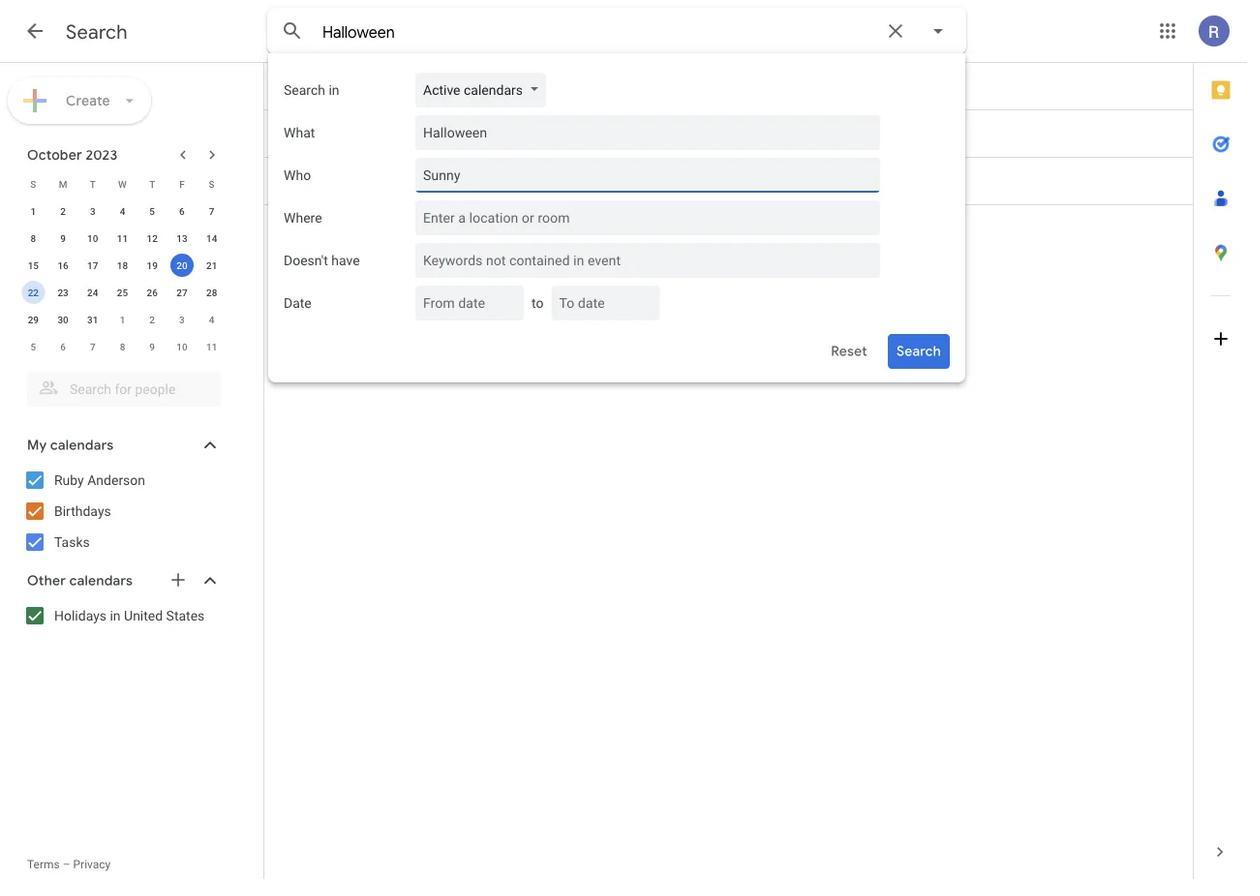Task type: describe. For each thing, give the bounding box(es) containing it.
0 horizontal spatial 6
[[60, 341, 66, 353]]

privacy
[[73, 858, 111, 872]]

–
[[63, 858, 70, 872]]

13 element
[[170, 227, 194, 250]]

my calendars list
[[4, 465, 240, 558]]

31 link for oct 2022
[[278, 69, 313, 104]]

31 inside october 2023 grid
[[87, 314, 98, 325]]

22 cell
[[18, 279, 48, 306]]

holidays
[[54, 608, 107, 624]]

31 link for oct 2023
[[278, 116, 313, 151]]

other calendars button
[[4, 566, 240, 597]]

my calendars button
[[4, 430, 240, 461]]

row containing 8
[[18, 225, 227, 252]]

28
[[206, 287, 217, 298]]

united
[[124, 608, 163, 624]]

november 4 element
[[200, 308, 223, 331]]

holidays in united states
[[54, 608, 205, 624]]

0 horizontal spatial 9
[[60, 232, 66, 244]]

grid containing 31
[[264, 63, 1193, 208]]

other
[[27, 573, 66, 590]]

all for oct 2023
[[462, 126, 478, 142]]

november 8 element
[[111, 335, 134, 358]]

calendars for other calendars
[[69, 573, 133, 590]]

november 9 element
[[141, 335, 164, 358]]

20 cell
[[167, 252, 197, 279]]

20, today element
[[170, 254, 194, 277]]

my calendars
[[27, 437, 114, 454]]

add other calendars image
[[169, 571, 188, 590]]

Keywords not contained in event text field
[[423, 243, 865, 278]]

7 inside "element"
[[90, 341, 96, 353]]

oct 2022
[[319, 82, 372, 94]]

1 horizontal spatial 3
[[179, 314, 185, 325]]

24 element
[[81, 281, 104, 304]]

10 for 10 element
[[87, 232, 98, 244]]

active calendars
[[423, 82, 523, 98]]

m
[[59, 178, 67, 190]]

my
[[27, 437, 47, 454]]

anderson
[[87, 472, 145, 488]]

20
[[177, 260, 188, 271]]

row containing s
[[18, 170, 227, 198]]

11 for 11 element
[[117, 232, 128, 244]]

3 31 row from the top
[[264, 164, 1193, 208]]

november 2 element
[[141, 308, 164, 331]]

14
[[206, 232, 217, 244]]

0 vertical spatial 4
[[120, 205, 125, 217]]

2022
[[345, 82, 372, 94]]

Search for people text field
[[39, 372, 209, 407]]

2 t from the left
[[149, 178, 155, 190]]

2 s from the left
[[209, 178, 215, 190]]

0 vertical spatial 2
[[60, 205, 66, 217]]

f
[[179, 178, 185, 190]]

search for search in
[[284, 82, 325, 98]]

cell for oct 2022
[[617, 71, 1184, 102]]

Search text field
[[323, 22, 873, 42]]

terms link
[[27, 858, 60, 872]]

2023 for oct 2023
[[345, 130, 372, 142]]

18 element
[[111, 254, 134, 277]]

w
[[118, 178, 127, 190]]

october
[[27, 146, 82, 164]]

states
[[166, 608, 205, 624]]

16
[[58, 260, 69, 271]]

1 horizontal spatial 5
[[150, 205, 155, 217]]

25 element
[[111, 281, 134, 304]]

november 6 element
[[51, 335, 75, 358]]

ruby anderson
[[54, 472, 145, 488]]

calendars for my calendars
[[50, 437, 114, 454]]

row containing 5
[[18, 333, 227, 360]]

26 element
[[141, 281, 164, 304]]

none search field "search for people"
[[0, 364, 240, 407]]

halloween button
[[617, 173, 681, 189]]

3 all day from the top
[[462, 173, 502, 189]]

oct 2023
[[319, 130, 372, 142]]

4 inside 'element'
[[209, 314, 215, 325]]

where
[[284, 210, 322, 226]]

15
[[28, 260, 39, 271]]

day for 2023
[[481, 126, 502, 142]]

have
[[332, 252, 360, 268]]

1 vertical spatial 2
[[150, 314, 155, 325]]

25
[[117, 287, 128, 298]]

21 element
[[200, 254, 223, 277]]

date
[[284, 295, 312, 311]]

oct for oct 2022
[[319, 82, 341, 94]]

halloween
[[617, 173, 681, 189]]

2023 for october 2023
[[86, 146, 118, 164]]

15 element
[[22, 254, 45, 277]]

24
[[87, 287, 98, 298]]

12
[[147, 232, 158, 244]]

terms
[[27, 858, 60, 872]]

Enter a participant or organizer text field
[[423, 158, 865, 193]]

10 element
[[81, 227, 104, 250]]

october 2023 grid
[[18, 170, 227, 360]]



Task type: vqa. For each thing, say whether or not it's contained in the screenshot.
All for Oct 2023
yes



Task type: locate. For each thing, give the bounding box(es) containing it.
row up november 1 'element'
[[18, 279, 227, 306]]

2 vertical spatial all
[[462, 173, 478, 189]]

in
[[329, 82, 340, 98], [110, 608, 121, 624]]

search for search
[[66, 19, 128, 44]]

row up 11 element
[[18, 170, 227, 198]]

0 horizontal spatial t
[[90, 178, 96, 190]]

Keywords contained in event text field
[[423, 115, 865, 150]]

november 11 element
[[200, 335, 223, 358]]

all day for 2022
[[462, 78, 502, 94]]

all day for 2023
[[462, 126, 502, 142]]

1 horizontal spatial s
[[209, 178, 215, 190]]

in for holidays
[[110, 608, 121, 624]]

2 all day cell from the top
[[462, 118, 617, 149]]

6
[[179, 205, 185, 217], [60, 341, 66, 353]]

0 vertical spatial 10
[[87, 232, 98, 244]]

11 down november 4 'element'
[[206, 341, 217, 353]]

0 vertical spatial 5
[[150, 205, 155, 217]]

0 horizontal spatial search
[[66, 19, 128, 44]]

From date text field
[[423, 286, 509, 321]]

1 vertical spatial all day
[[462, 126, 502, 142]]

1 vertical spatial calendars
[[50, 437, 114, 454]]

0 vertical spatial 8
[[31, 232, 36, 244]]

4 row from the top
[[18, 252, 227, 279]]

row containing 1
[[18, 198, 227, 225]]

0 horizontal spatial 8
[[31, 232, 36, 244]]

calendars for active calendars
[[464, 82, 523, 98]]

search up what
[[284, 82, 325, 98]]

16 element
[[51, 254, 75, 277]]

11 element
[[111, 227, 134, 250]]

31 link
[[278, 69, 313, 104], [278, 116, 313, 151], [278, 164, 313, 199]]

9
[[60, 232, 66, 244], [150, 341, 155, 353]]

create
[[66, 92, 110, 109]]

31 down 24
[[87, 314, 98, 325]]

1 all day cell from the top
[[462, 71, 617, 102]]

3 all from the top
[[462, 173, 478, 189]]

1 vertical spatial day
[[481, 126, 502, 142]]

1 horizontal spatial 9
[[150, 341, 155, 353]]

0 vertical spatial all day
[[462, 78, 502, 94]]

6 up 13 element on the top of page
[[179, 205, 185, 217]]

row containing 15
[[18, 252, 227, 279]]

t right m
[[90, 178, 96, 190]]

19 element
[[141, 254, 164, 277]]

1 all from the top
[[462, 78, 478, 94]]

2 day from the top
[[481, 126, 502, 142]]

8 up 15 element
[[31, 232, 36, 244]]

0 horizontal spatial 11
[[117, 232, 128, 244]]

10 down november 3 element
[[177, 341, 188, 353]]

14 element
[[200, 227, 223, 250]]

18
[[117, 260, 128, 271]]

1 vertical spatial cell
[[617, 118, 1184, 149]]

2 up november 9 element
[[150, 314, 155, 325]]

calendars
[[464, 82, 523, 98], [50, 437, 114, 454], [69, 573, 133, 590]]

1 s from the left
[[30, 178, 36, 190]]

2
[[60, 205, 66, 217], [150, 314, 155, 325]]

26
[[147, 287, 158, 298]]

2 vertical spatial calendars
[[69, 573, 133, 590]]

clear search image
[[877, 12, 915, 50]]

0 horizontal spatial 10
[[87, 232, 98, 244]]

november 10 element
[[170, 335, 194, 358]]

9 down november 2 element
[[150, 341, 155, 353]]

0 vertical spatial day
[[481, 78, 502, 94]]

t left f
[[149, 178, 155, 190]]

31 element
[[81, 308, 104, 331]]

1 vertical spatial search
[[284, 82, 325, 98]]

to
[[532, 295, 544, 311]]

11 inside november 11 element
[[206, 341, 217, 353]]

1 horizontal spatial 1
[[120, 314, 125, 325]]

t
[[90, 178, 96, 190], [149, 178, 155, 190]]

2023
[[345, 130, 372, 142], [86, 146, 118, 164]]

0 vertical spatial calendars
[[464, 82, 523, 98]]

1 31 link from the top
[[278, 69, 313, 104]]

row up 18 element
[[18, 225, 227, 252]]

0 vertical spatial in
[[329, 82, 340, 98]]

s left m
[[30, 178, 36, 190]]

1 up 15 element
[[31, 205, 36, 217]]

10
[[87, 232, 98, 244], [177, 341, 188, 353]]

9 up 16 element
[[60, 232, 66, 244]]

1 cell from the top
[[617, 71, 1184, 102]]

31 up where
[[285, 170, 304, 192]]

november 7 element
[[81, 335, 104, 358]]

s right f
[[209, 178, 215, 190]]

row containing 22
[[18, 279, 227, 306]]

0 horizontal spatial 3
[[90, 205, 96, 217]]

1 31 row from the top
[[264, 69, 1193, 113]]

0 horizontal spatial s
[[30, 178, 36, 190]]

2023 right october
[[86, 146, 118, 164]]

search image
[[273, 12, 312, 50]]

1 down 25 element
[[120, 314, 125, 325]]

2 vertical spatial all day cell
[[462, 166, 617, 197]]

2023 inside the 31 row
[[345, 130, 372, 142]]

row down november 1 'element'
[[18, 333, 227, 360]]

0 vertical spatial all day cell
[[462, 71, 617, 102]]

0 vertical spatial oct
[[319, 82, 341, 94]]

31 up who
[[285, 123, 304, 145]]

2 vertical spatial 31 link
[[278, 164, 313, 199]]

1 horizontal spatial 10
[[177, 341, 188, 353]]

2 cell from the top
[[617, 118, 1184, 149]]

oct right what
[[319, 130, 341, 142]]

create button
[[8, 77, 151, 124]]

calendars right active
[[464, 82, 523, 98]]

row up 25 element
[[18, 252, 227, 279]]

1 all day from the top
[[462, 78, 502, 94]]

november 3 element
[[170, 308, 194, 331]]

1 vertical spatial 5
[[31, 341, 36, 353]]

6 down 30 'element'
[[60, 341, 66, 353]]

30 element
[[51, 308, 75, 331]]

calendars up holidays
[[69, 573, 133, 590]]

1 vertical spatial all
[[462, 126, 478, 142]]

calendars up ruby
[[50, 437, 114, 454]]

in left 2022
[[329, 82, 340, 98]]

1 vertical spatial 4
[[209, 314, 215, 325]]

0 vertical spatial 11
[[117, 232, 128, 244]]

1 vertical spatial 11
[[206, 341, 217, 353]]

row down w
[[18, 198, 227, 225]]

4 up 11 element
[[120, 205, 125, 217]]

row group containing 1
[[18, 198, 227, 360]]

1 vertical spatial 9
[[150, 341, 155, 353]]

0 vertical spatial all
[[462, 78, 478, 94]]

all day cell for oct 2023
[[462, 118, 617, 149]]

27 element
[[170, 281, 194, 304]]

2 oct from the top
[[319, 130, 341, 142]]

1 vertical spatial 10
[[177, 341, 188, 353]]

1 day from the top
[[481, 78, 502, 94]]

2 vertical spatial day
[[481, 173, 502, 189]]

2 down m
[[60, 205, 66, 217]]

all day
[[462, 78, 502, 94], [462, 126, 502, 142], [462, 173, 502, 189]]

1 vertical spatial 8
[[120, 341, 125, 353]]

1 vertical spatial 3
[[179, 314, 185, 325]]

3
[[90, 205, 96, 217], [179, 314, 185, 325]]

12 element
[[141, 227, 164, 250]]

day for 2022
[[481, 78, 502, 94]]

who
[[284, 167, 311, 183]]

31 row
[[264, 69, 1193, 113], [264, 116, 1193, 161], [264, 164, 1193, 208]]

in for search
[[329, 82, 340, 98]]

oct
[[319, 82, 341, 94], [319, 130, 341, 142]]

2023 down 2022
[[345, 130, 372, 142]]

29 element
[[22, 308, 45, 331]]

day
[[481, 78, 502, 94], [481, 126, 502, 142], [481, 173, 502, 189]]

17
[[87, 260, 98, 271]]

tasks
[[54, 534, 90, 550]]

11 up 18
[[117, 232, 128, 244]]

2 31 row from the top
[[264, 116, 1193, 161]]

1 vertical spatial 1
[[120, 314, 125, 325]]

1 row from the top
[[18, 170, 227, 198]]

23
[[58, 287, 69, 298]]

terms – privacy
[[27, 858, 111, 872]]

1 vertical spatial 31 link
[[278, 116, 313, 151]]

1 vertical spatial oct
[[319, 130, 341, 142]]

22
[[28, 287, 39, 298]]

8
[[31, 232, 36, 244], [120, 341, 125, 353]]

2 row from the top
[[18, 198, 227, 225]]

None search field
[[267, 8, 967, 383], [0, 364, 240, 407], [267, 8, 967, 383]]

0 vertical spatial 6
[[179, 205, 185, 217]]

3 31 link from the top
[[278, 164, 313, 199]]

22 element
[[22, 281, 45, 304]]

1 vertical spatial 2023
[[86, 146, 118, 164]]

search in
[[284, 82, 340, 98]]

doesn't have
[[284, 252, 360, 268]]

1 vertical spatial all day cell
[[462, 118, 617, 149]]

0 vertical spatial 3
[[90, 205, 96, 217]]

row
[[18, 170, 227, 198], [18, 198, 227, 225], [18, 225, 227, 252], [18, 252, 227, 279], [18, 279, 227, 306], [18, 306, 227, 333], [18, 333, 227, 360]]

1 horizontal spatial 2023
[[345, 130, 372, 142]]

all day cell
[[462, 71, 617, 102], [462, 118, 617, 149], [462, 166, 617, 197]]

search right go back icon
[[66, 19, 128, 44]]

1 vertical spatial in
[[110, 608, 121, 624]]

1 vertical spatial 31 row
[[264, 116, 1193, 161]]

17 element
[[81, 254, 104, 277]]

19
[[147, 260, 158, 271]]

11 inside 11 element
[[117, 232, 128, 244]]

in left united
[[110, 608, 121, 624]]

0 horizontal spatial 2
[[60, 205, 66, 217]]

november 1 element
[[111, 308, 134, 331]]

row group
[[18, 198, 227, 360]]

cell
[[617, 71, 1184, 102], [617, 118, 1184, 149]]

birthdays
[[54, 503, 111, 519]]

november 5 element
[[22, 335, 45, 358]]

4
[[120, 205, 125, 217], [209, 314, 215, 325]]

oct for oct 2023
[[319, 130, 341, 142]]

11
[[117, 232, 128, 244], [206, 341, 217, 353]]

2 all day from the top
[[462, 126, 502, 142]]

0 vertical spatial 31 row
[[264, 69, 1193, 113]]

1 horizontal spatial 7
[[209, 205, 215, 217]]

0 horizontal spatial 5
[[31, 341, 36, 353]]

what
[[284, 124, 315, 140]]

2 all from the top
[[462, 126, 478, 142]]

13
[[177, 232, 188, 244]]

1
[[31, 205, 36, 217], [120, 314, 125, 325]]

privacy link
[[73, 858, 111, 872]]

1 horizontal spatial 4
[[209, 314, 215, 325]]

3 all day cell from the top
[[462, 166, 617, 197]]

31 up what
[[285, 75, 304, 97]]

0 vertical spatial 2023
[[345, 130, 372, 142]]

3 row from the top
[[18, 225, 227, 252]]

4 up november 11 element
[[209, 314, 215, 325]]

0 horizontal spatial 7
[[90, 341, 96, 353]]

1 oct from the top
[[319, 82, 341, 94]]

all day cell for oct 2022
[[462, 71, 617, 102]]

To date text field
[[559, 286, 645, 321]]

30
[[58, 314, 69, 325]]

10 inside november 10 element
[[177, 341, 188, 353]]

1 vertical spatial 6
[[60, 341, 66, 353]]

10 for november 10 element
[[177, 341, 188, 353]]

go back image
[[23, 19, 46, 43]]

0 horizontal spatial 2023
[[86, 146, 118, 164]]

29
[[28, 314, 39, 325]]

2 vertical spatial 31 row
[[264, 164, 1193, 208]]

s
[[30, 178, 36, 190], [209, 178, 215, 190]]

0 vertical spatial 7
[[209, 205, 215, 217]]

1 inside 'element'
[[120, 314, 125, 325]]

2 vertical spatial all day
[[462, 173, 502, 189]]

1 horizontal spatial 6
[[179, 205, 185, 217]]

11 for november 11 element
[[206, 341, 217, 353]]

7
[[209, 205, 215, 217], [90, 341, 96, 353]]

row down 25 element
[[18, 306, 227, 333]]

31 link up where
[[278, 164, 313, 199]]

27
[[177, 287, 188, 298]]

active
[[423, 82, 461, 98]]

1 horizontal spatial in
[[329, 82, 340, 98]]

0 horizontal spatial in
[[110, 608, 121, 624]]

0 horizontal spatial 1
[[31, 205, 36, 217]]

0 vertical spatial 1
[[31, 205, 36, 217]]

1 horizontal spatial 2
[[150, 314, 155, 325]]

6 row from the top
[[18, 306, 227, 333]]

all for oct 2022
[[462, 78, 478, 94]]

31 link up what
[[278, 69, 313, 104]]

0 vertical spatial 31 link
[[278, 69, 313, 104]]

10 inside 10 element
[[87, 232, 98, 244]]

5
[[150, 205, 155, 217], [31, 341, 36, 353]]

28 element
[[200, 281, 223, 304]]

5 up 12 element
[[150, 205, 155, 217]]

3 down 27 "element"
[[179, 314, 185, 325]]

search options image
[[919, 12, 958, 50]]

all
[[462, 78, 478, 94], [462, 126, 478, 142], [462, 173, 478, 189]]

row containing 29
[[18, 306, 227, 333]]

cell for oct 2023
[[617, 118, 1184, 149]]

search heading
[[66, 19, 128, 44]]

1 horizontal spatial search
[[284, 82, 325, 98]]

Enter a location or room text field
[[423, 201, 865, 235]]

31
[[285, 75, 304, 97], [285, 123, 304, 145], [285, 170, 304, 192], [87, 314, 98, 325]]

1 vertical spatial 7
[[90, 341, 96, 353]]

31 link up who
[[278, 116, 313, 151]]

october 2023
[[27, 146, 118, 164]]

8 down november 1 'element'
[[120, 341, 125, 353]]

0 vertical spatial cell
[[617, 71, 1184, 102]]

tab list
[[1194, 63, 1248, 825]]

0 horizontal spatial 4
[[120, 205, 125, 217]]

1 t from the left
[[90, 178, 96, 190]]

0 vertical spatial search
[[66, 19, 128, 44]]

oct left 2022
[[319, 82, 341, 94]]

7 row from the top
[[18, 333, 227, 360]]

1 horizontal spatial t
[[149, 178, 155, 190]]

doesn't
[[284, 252, 328, 268]]

3 day from the top
[[481, 173, 502, 189]]

7 up the 14 element
[[209, 205, 215, 217]]

5 row from the top
[[18, 279, 227, 306]]

5 down 29 element
[[31, 341, 36, 353]]

23 element
[[51, 281, 75, 304]]

0 vertical spatial 9
[[60, 232, 66, 244]]

grid
[[264, 63, 1193, 208]]

search
[[66, 19, 128, 44], [284, 82, 325, 98]]

ruby
[[54, 472, 84, 488]]

7 down 31 element
[[90, 341, 96, 353]]

3 up 10 element
[[90, 205, 96, 217]]

21
[[206, 260, 217, 271]]

2 31 link from the top
[[278, 116, 313, 151]]

other calendars
[[27, 573, 133, 590]]

10 up 17
[[87, 232, 98, 244]]

1 horizontal spatial 11
[[206, 341, 217, 353]]

1 horizontal spatial 8
[[120, 341, 125, 353]]



